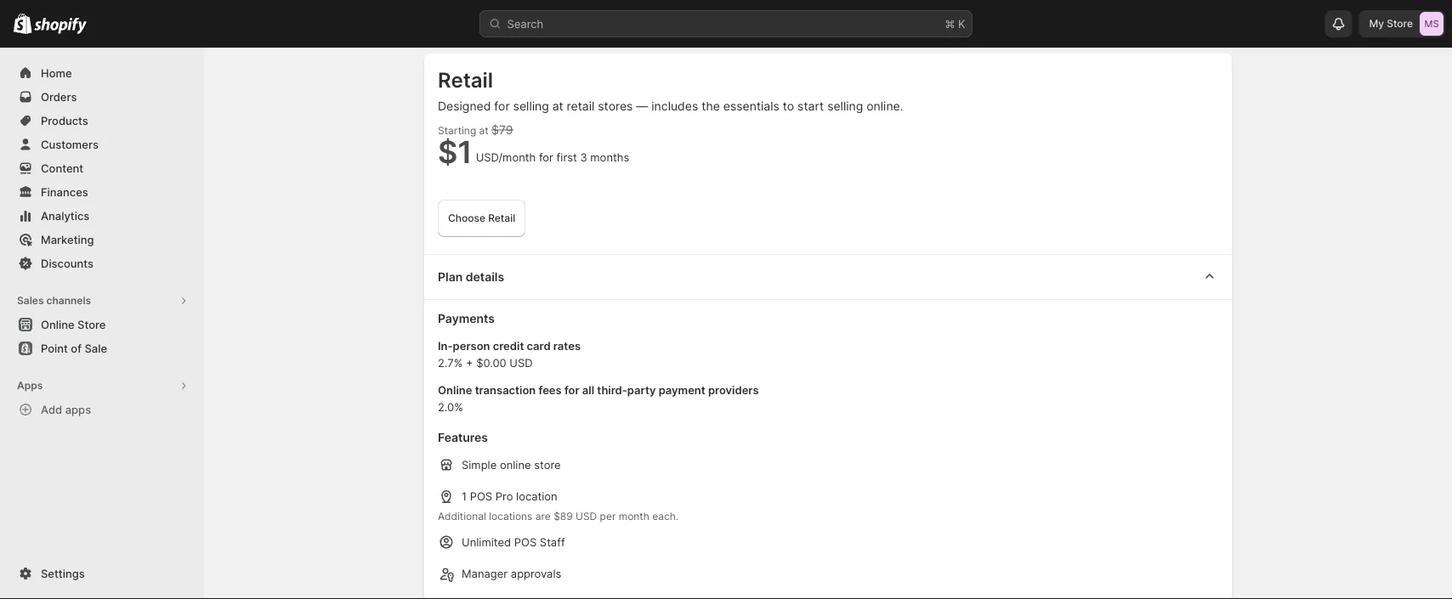 Task type: vqa. For each thing, say whether or not it's contained in the screenshot.
middle your
no



Task type: locate. For each thing, give the bounding box(es) containing it.
online up point
[[41, 318, 75, 331]]

pos right '1'
[[470, 490, 493, 504]]

$0.00
[[476, 356, 507, 370]]

of
[[71, 342, 82, 355]]

at left the retail
[[553, 99, 564, 113]]

for
[[494, 99, 510, 113], [539, 151, 554, 164], [565, 384, 580, 397]]

at inside the starting at $79 $1 usd/month for first 3 months
[[479, 124, 489, 137]]

0 horizontal spatial shopify image
[[14, 13, 32, 34]]

0 horizontal spatial store
[[77, 318, 106, 331]]

1 vertical spatial for
[[539, 151, 554, 164]]

additional
[[438, 511, 486, 523]]

discounts
[[41, 257, 94, 270]]

payment
[[659, 384, 706, 397]]

usd left per
[[576, 511, 597, 523]]

sales channels button
[[10, 289, 194, 313]]

party
[[628, 384, 656, 397]]

1 vertical spatial pos
[[514, 536, 537, 549]]

simple online store
[[462, 458, 561, 472]]

stores
[[598, 99, 633, 113]]

0 horizontal spatial usd
[[510, 356, 533, 370]]

0 vertical spatial usd
[[510, 356, 533, 370]]

0 vertical spatial for
[[494, 99, 510, 113]]

1 horizontal spatial selling
[[828, 99, 864, 113]]

point of sale link
[[10, 337, 194, 361]]

selling
[[513, 99, 549, 113], [828, 99, 864, 113]]

1 vertical spatial online
[[438, 384, 472, 397]]

details
[[466, 270, 505, 285]]

for inside the starting at $79 $1 usd/month for first 3 months
[[539, 151, 554, 164]]

retail
[[438, 68, 493, 93], [488, 212, 516, 225]]

content
[[41, 162, 83, 175]]

0 vertical spatial online
[[41, 318, 75, 331]]

channels
[[46, 295, 91, 307]]

at inside retail designed for selling at retail stores — includes the essentials to start selling online.
[[553, 99, 564, 113]]

1 horizontal spatial store
[[1387, 17, 1414, 30]]

starting
[[438, 124, 476, 137]]

card
[[527, 339, 551, 353]]

finances
[[41, 185, 88, 199]]

2 horizontal spatial for
[[565, 384, 580, 397]]

my
[[1370, 17, 1385, 30]]

at left $79 at the left
[[479, 124, 489, 137]]

retail right choose
[[488, 212, 516, 225]]

selling up $79 at the left
[[513, 99, 549, 113]]

add apps
[[41, 403, 91, 416]]

credit
[[493, 339, 524, 353]]

online inside online transaction fees for all third-party payment providers 2.0%
[[438, 384, 472, 397]]

retail designed for selling at retail stores — includes the essentials to start selling online.
[[438, 68, 904, 113]]

1 horizontal spatial pos
[[514, 536, 537, 549]]

pos left staff on the bottom
[[514, 536, 537, 549]]

0 vertical spatial pos
[[470, 490, 493, 504]]

1 pos pro location
[[462, 490, 558, 504]]

apps
[[65, 403, 91, 416]]

for inside retail designed for selling at retail stores — includes the essentials to start selling online.
[[494, 99, 510, 113]]

1
[[462, 490, 467, 504]]

customers
[[41, 138, 99, 151]]

1 horizontal spatial at
[[553, 99, 564, 113]]

choose retail link
[[438, 200, 526, 237]]

at
[[553, 99, 564, 113], [479, 124, 489, 137]]

sales
[[17, 295, 44, 307]]

in-person credit card rates 2.7% + $0.00 usd
[[438, 339, 581, 370]]

list
[[438, 0, 671, 12], [712, 0, 945, 12], [438, 338, 1219, 416], [438, 457, 1219, 600]]

orders link
[[10, 85, 194, 109]]

2 vertical spatial for
[[565, 384, 580, 397]]

store right 'my'
[[1387, 17, 1414, 30]]

0 vertical spatial at
[[553, 99, 564, 113]]

2.7%
[[438, 356, 463, 370]]

pos
[[470, 490, 493, 504], [514, 536, 537, 549]]

usd down the credit
[[510, 356, 533, 370]]

retail up designed
[[438, 68, 493, 93]]

1 horizontal spatial online
[[438, 384, 472, 397]]

0 horizontal spatial for
[[494, 99, 510, 113]]

my store
[[1370, 17, 1414, 30]]

for up $79 at the left
[[494, 99, 510, 113]]

first
[[557, 151, 577, 164]]

designed
[[438, 99, 491, 113]]

retail inside retail designed for selling at retail stores — includes the essentials to start selling online.
[[438, 68, 493, 93]]

2 selling from the left
[[828, 99, 864, 113]]

add
[[41, 403, 62, 416]]

1 vertical spatial at
[[479, 124, 489, 137]]

for left first
[[539, 151, 554, 164]]

online
[[41, 318, 75, 331], [438, 384, 472, 397]]

1 horizontal spatial for
[[539, 151, 554, 164]]

0 horizontal spatial selling
[[513, 99, 549, 113]]

online transaction fees for all third-party payment providers 2.0%
[[438, 384, 759, 414]]

location
[[516, 490, 558, 504]]

0 horizontal spatial online
[[41, 318, 75, 331]]

manager
[[462, 568, 508, 581]]

products
[[41, 114, 88, 127]]

usd
[[510, 356, 533, 370], [576, 511, 597, 523]]

0 horizontal spatial at
[[479, 124, 489, 137]]

essentials
[[724, 99, 780, 113]]

apps button
[[10, 374, 194, 398]]

$1
[[438, 134, 473, 171]]

pos for unlimited
[[514, 536, 537, 549]]

for left all
[[565, 384, 580, 397]]

0 vertical spatial retail
[[438, 68, 493, 93]]

online inside button
[[41, 318, 75, 331]]

for inside online transaction fees for all third-party payment providers 2.0%
[[565, 384, 580, 397]]

⌘
[[945, 17, 955, 30]]

1 horizontal spatial usd
[[576, 511, 597, 523]]

analytics
[[41, 209, 90, 222]]

choose retail
[[448, 212, 516, 225]]

store inside 'online store' link
[[77, 318, 106, 331]]

0 horizontal spatial pos
[[470, 490, 493, 504]]

in-
[[438, 339, 453, 353]]

shopify image
[[14, 13, 32, 34], [34, 17, 87, 34]]

all
[[582, 384, 595, 397]]

online for online store
[[41, 318, 75, 331]]

point
[[41, 342, 68, 355]]

1 selling from the left
[[513, 99, 549, 113]]

list containing simple online store
[[438, 457, 1219, 600]]

sale
[[85, 342, 107, 355]]

features
[[438, 431, 488, 445]]

selling right start on the top right of page
[[828, 99, 864, 113]]

third-
[[597, 384, 628, 397]]

list containing in-person credit card rates
[[438, 338, 1219, 416]]

store up sale
[[77, 318, 106, 331]]

0 vertical spatial store
[[1387, 17, 1414, 30]]

retail
[[567, 99, 595, 113]]

1 vertical spatial store
[[77, 318, 106, 331]]

store for my store
[[1387, 17, 1414, 30]]

online up 2.0%
[[438, 384, 472, 397]]

usd/month
[[476, 151, 536, 164]]

sales channels
[[17, 295, 91, 307]]

marketing
[[41, 233, 94, 246]]



Task type: describe. For each thing, give the bounding box(es) containing it.
per
[[600, 511, 616, 523]]

includes
[[652, 99, 698, 113]]

choose
[[448, 212, 486, 225]]

search
[[507, 17, 544, 30]]

1 vertical spatial usd
[[576, 511, 597, 523]]

point of sale button
[[0, 337, 204, 361]]

person
[[453, 339, 490, 353]]

months
[[591, 151, 630, 164]]

$79
[[492, 122, 513, 137]]

manager approvals
[[462, 568, 562, 581]]

starting at $79 $1 usd/month for first 3 months
[[438, 122, 630, 171]]

fees
[[539, 384, 562, 397]]

⌘ k
[[945, 17, 966, 30]]

locations
[[489, 511, 533, 523]]

pos for 1
[[470, 490, 493, 504]]

transaction
[[475, 384, 536, 397]]

unlimited
[[462, 536, 511, 549]]

payments
[[438, 312, 495, 326]]

additional locations are $89 usd per month each.
[[438, 511, 679, 523]]

+
[[466, 356, 473, 370]]

products link
[[10, 109, 194, 133]]

store for online store
[[77, 318, 106, 331]]

marketing link
[[10, 228, 194, 252]]

are
[[536, 511, 551, 523]]

usd inside in-person credit card rates 2.7% + $0.00 usd
[[510, 356, 533, 370]]

$89
[[554, 511, 573, 523]]

my store image
[[1420, 12, 1444, 36]]

orders
[[41, 90, 77, 103]]

online store button
[[0, 313, 204, 337]]

1 horizontal spatial shopify image
[[34, 17, 87, 34]]

online for online transaction fees for all third-party payment providers 2.0%
[[438, 384, 472, 397]]

to
[[783, 99, 795, 113]]

plan
[[438, 270, 463, 285]]

online.
[[867, 99, 904, 113]]

settings
[[41, 567, 85, 580]]

start
[[798, 99, 824, 113]]

content link
[[10, 156, 194, 180]]

—
[[636, 99, 648, 113]]

customers link
[[10, 133, 194, 156]]

approvals
[[511, 568, 562, 581]]

month
[[619, 511, 650, 523]]

home
[[41, 66, 72, 80]]

online
[[500, 458, 531, 472]]

store
[[534, 458, 561, 472]]

2.0%
[[438, 401, 463, 414]]

point of sale
[[41, 342, 107, 355]]

add apps button
[[10, 398, 194, 422]]

1 vertical spatial retail
[[488, 212, 516, 225]]

the
[[702, 99, 720, 113]]

3
[[580, 151, 587, 164]]

simple
[[462, 458, 497, 472]]

pro
[[496, 490, 513, 504]]

plan details
[[438, 270, 505, 285]]

home link
[[10, 61, 194, 85]]

finances link
[[10, 180, 194, 204]]

providers
[[708, 384, 759, 397]]

online store link
[[10, 313, 194, 337]]

apps
[[17, 380, 43, 392]]

analytics link
[[10, 204, 194, 228]]

unlimited pos staff
[[462, 536, 565, 549]]

rates
[[554, 339, 581, 353]]

plan details button
[[424, 254, 1232, 300]]

online store
[[41, 318, 106, 331]]



